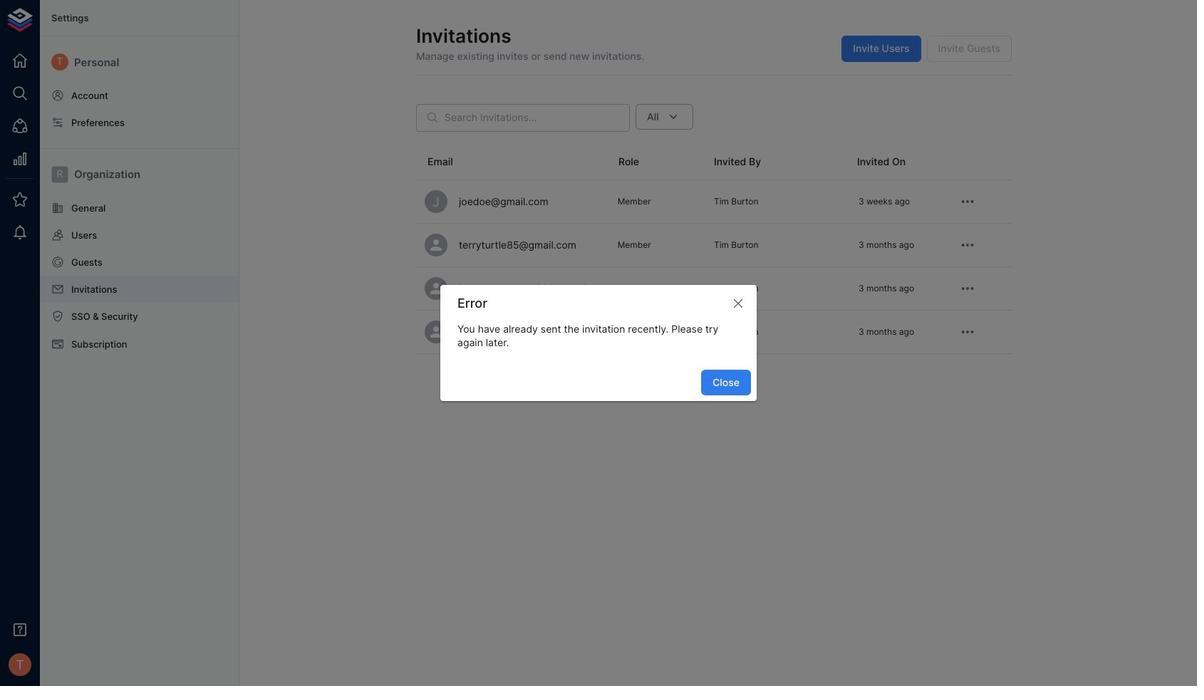 Task type: describe. For each thing, give the bounding box(es) containing it.
Search Invitations... text field
[[445, 104, 630, 132]]



Task type: locate. For each thing, give the bounding box(es) containing it.
dialog
[[441, 285, 757, 402]]



Task type: vqa. For each thing, say whether or not it's contained in the screenshot.
MEMO
no



